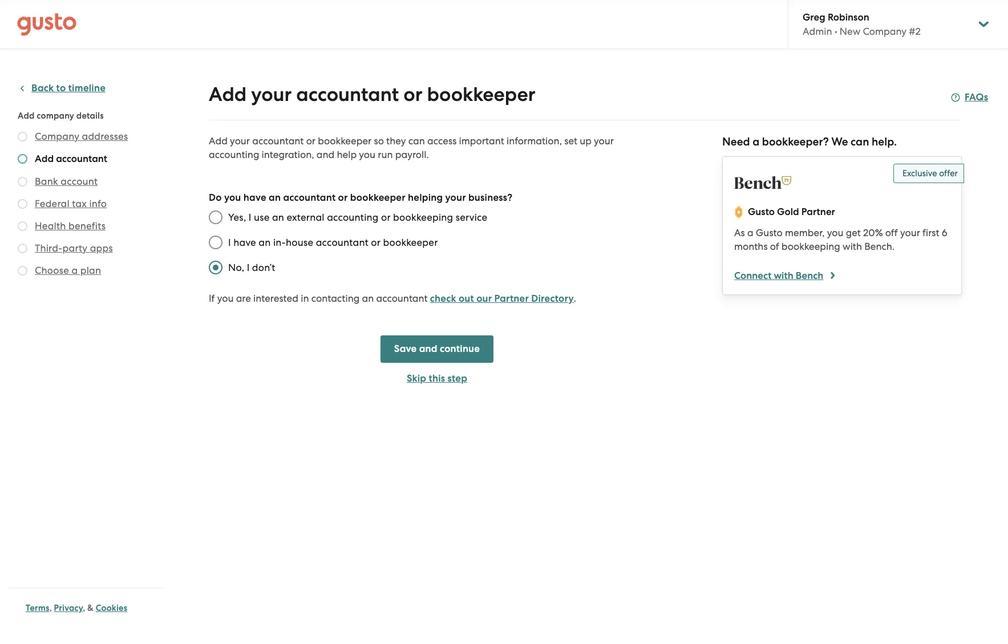 Task type: describe. For each thing, give the bounding box(es) containing it.
help
[[337, 149, 357, 160]]

directory
[[532, 293, 574, 305]]

add for add your accountant or bookkeeper so they can access important information, set up your accounting integration, and help you run payroll.
[[209, 135, 228, 147]]

add accountant list
[[18, 130, 158, 280]]

gold badge image
[[735, 205, 744, 219]]

add for add accountant
[[35, 153, 54, 165]]

I have an in-house accountant or bookkeeper radio
[[203, 230, 228, 255]]

2 , from the left
[[83, 603, 85, 614]]

as a gusto member, you get 20% off your first 6 months of bookkeeping with bench.
[[735, 227, 948, 252]]

back to timeline button
[[18, 82, 106, 95]]

an right use
[[272, 212, 284, 223]]

health benefits
[[35, 220, 106, 232]]

health benefits button
[[35, 219, 106, 233]]

help.
[[872, 135, 897, 148]]

an inside if you are interested in contacting an accountant check out our partner directory .
[[362, 293, 374, 304]]

choose a plan
[[35, 265, 101, 276]]

0 vertical spatial gusto
[[748, 206, 775, 218]]

company inside button
[[35, 131, 79, 142]]

accountant inside add your accountant or bookkeeper so they can access important information, set up your accounting integration, and help you run payroll.
[[252, 135, 304, 147]]

1 vertical spatial with
[[774, 270, 794, 282]]

integration,
[[262, 149, 314, 160]]

or down yes, i use an external accounting or bookkeeping service
[[371, 237, 381, 248]]

greg robinson admin • new company #2
[[803, 11, 921, 37]]

yes,
[[228, 212, 246, 223]]

0 horizontal spatial bookkeeping
[[393, 212, 453, 223]]

can inside add your accountant or bookkeeper so they can access important information, set up your accounting integration, and help you run payroll.
[[409, 135, 425, 147]]

to
[[56, 82, 66, 94]]

you right do
[[224, 192, 241, 204]]

accounting inside add your accountant or bookkeeper so they can access important information, set up your accounting integration, and help you run payroll.
[[209, 149, 259, 160]]

run
[[378, 149, 393, 160]]

are
[[236, 293, 251, 304]]

interested
[[253, 293, 299, 304]]

new
[[840, 26, 861, 37]]

if you are interested in contacting an accountant check out our partner directory .
[[209, 293, 577, 305]]

0 vertical spatial partner
[[802, 206, 836, 218]]

addresses
[[82, 131, 128, 142]]

external
[[287, 212, 325, 223]]

benefits
[[68, 220, 106, 232]]

check image for health
[[18, 221, 27, 231]]

privacy link
[[54, 603, 83, 614]]

in
[[301, 293, 309, 304]]

information,
[[507, 135, 562, 147]]

bank account button
[[35, 175, 98, 188]]

home image
[[17, 13, 76, 36]]

contacting
[[311, 293, 360, 304]]

member,
[[785, 227, 825, 239]]

choose
[[35, 265, 69, 276]]

you inside if you are interested in contacting an accountant check out our partner directory .
[[217, 293, 234, 304]]

party
[[62, 243, 88, 254]]

or up they
[[404, 83, 423, 106]]

in-
[[273, 237, 286, 248]]

our
[[477, 293, 492, 305]]

or inside add your accountant or bookkeeper so they can access important information, set up your accounting integration, and help you run payroll.
[[306, 135, 316, 147]]

robinson
[[828, 11, 870, 23]]

with inside the as a gusto member, you get 20% off your first 6 months of bookkeeping with bench.
[[843, 241, 862, 252]]

No, I don't radio
[[203, 255, 228, 280]]

payroll.
[[395, 149, 429, 160]]

bench
[[796, 270, 824, 282]]

they
[[386, 135, 406, 147]]

this
[[429, 373, 445, 385]]

cookies button
[[96, 602, 127, 615]]

off
[[886, 227, 898, 239]]

skip
[[407, 373, 427, 385]]

and inside add your accountant or bookkeeper so they can access important information, set up your accounting integration, and help you run payroll.
[[317, 149, 335, 160]]

save and continue
[[394, 343, 480, 355]]

6
[[942, 227, 948, 239]]

accountant down yes, i use an external accounting or bookkeeping service
[[316, 237, 369, 248]]

1 vertical spatial accounting
[[327, 212, 379, 223]]

important
[[459, 135, 505, 147]]

bank
[[35, 176, 58, 187]]

1 vertical spatial partner
[[495, 293, 529, 305]]

a for as
[[748, 227, 754, 239]]

save
[[394, 343, 417, 355]]

get
[[846, 227, 861, 239]]

third-party apps
[[35, 243, 113, 254]]

federal tax info
[[35, 198, 107, 209]]

helping
[[408, 192, 443, 204]]

accountant up so
[[296, 83, 399, 106]]

apps
[[90, 243, 113, 254]]

faqs
[[965, 91, 989, 103]]

bank account
[[35, 176, 98, 187]]

exclusive
[[903, 168, 938, 179]]

account
[[61, 176, 98, 187]]

months
[[735, 241, 768, 252]]

bookkeeping inside the as a gusto member, you get 20% off your first 6 months of bookkeeping with bench.
[[782, 241, 841, 252]]

gold
[[777, 206, 800, 218]]

add accountant
[[35, 153, 107, 165]]

no, i don't
[[228, 262, 275, 273]]

add your accountant or bookkeeper so they can access important information, set up your accounting integration, and help you run payroll.
[[209, 135, 614, 160]]

gusto gold partner
[[748, 206, 836, 218]]

company addresses
[[35, 131, 128, 142]]

if
[[209, 293, 215, 304]]

check image for bank
[[18, 177, 27, 187]]

don't
[[252, 262, 275, 273]]

or up yes, i use an external accounting or bookkeeping service
[[338, 192, 348, 204]]

of
[[770, 241, 780, 252]]

you inside add your accountant or bookkeeper so they can access important information, set up your accounting integration, and help you run payroll.
[[359, 149, 376, 160]]

back
[[31, 82, 54, 94]]

business?
[[469, 192, 513, 204]]

check image for third-
[[18, 244, 27, 253]]



Task type: vqa. For each thing, say whether or not it's contained in the screenshot.
left Partner
yes



Task type: locate. For each thing, give the bounding box(es) containing it.
check image
[[18, 132, 27, 142], [18, 154, 27, 164], [18, 177, 27, 187], [18, 221, 27, 231], [18, 266, 27, 276]]

your inside the as a gusto member, you get 20% off your first 6 months of bookkeeping with bench.
[[901, 227, 921, 239]]

company inside "greg robinson admin • new company #2"
[[863, 26, 907, 37]]

bookkeeper up yes, i use an external accounting or bookkeeping service
[[350, 192, 406, 204]]

1 horizontal spatial ,
[[83, 603, 85, 614]]

0 vertical spatial check image
[[18, 199, 27, 209]]

a left plan
[[72, 265, 78, 276]]

terms , privacy , & cookies
[[26, 603, 127, 614]]

accountant inside if you are interested in contacting an accountant check out our partner directory .
[[376, 293, 428, 304]]

company left #2
[[863, 26, 907, 37]]

no,
[[228, 262, 244, 273]]

1 vertical spatial company
[[35, 131, 79, 142]]

a inside choose a plan button
[[72, 265, 78, 276]]

do
[[209, 192, 222, 204]]

0 vertical spatial with
[[843, 241, 862, 252]]

1 horizontal spatial partner
[[802, 206, 836, 218]]

bookkeeper inside add your accountant or bookkeeper so they can access important information, set up your accounting integration, and help you run payroll.
[[318, 135, 372, 147]]

bench.
[[865, 241, 895, 252]]

you down so
[[359, 149, 376, 160]]

cookies
[[96, 603, 127, 614]]

connect with bench
[[735, 270, 824, 282]]

you left "get" on the right top of page
[[828, 227, 844, 239]]

admin
[[803, 26, 833, 37]]

1 vertical spatial bookkeeping
[[782, 241, 841, 252]]

we
[[832, 135, 849, 148]]

so
[[374, 135, 384, 147]]

use
[[254, 212, 270, 223]]

save and continue button
[[381, 336, 494, 363]]

i up no,
[[228, 237, 231, 248]]

1 horizontal spatial and
[[419, 343, 438, 355]]

can right we
[[851, 135, 870, 148]]

, left "privacy" link
[[49, 603, 52, 614]]

0 vertical spatial i
[[249, 212, 251, 223]]

accountant down "company addresses" button
[[56, 153, 107, 165]]

i right no,
[[247, 262, 250, 273]]

tax
[[72, 198, 87, 209]]

company
[[37, 111, 74, 121]]

check image
[[18, 199, 27, 209], [18, 244, 27, 253]]

need a bookkeeper? we can help.
[[723, 135, 897, 148]]

1 vertical spatial have
[[234, 237, 256, 248]]

bookkeeping down helping
[[393, 212, 453, 223]]

privacy
[[54, 603, 83, 614]]

accountant up external
[[283, 192, 336, 204]]

0 horizontal spatial company
[[35, 131, 79, 142]]

i for yes,
[[249, 212, 251, 223]]

check image down the add company details
[[18, 132, 27, 142]]

up
[[580, 135, 592, 147]]

with
[[843, 241, 862, 252], [774, 270, 794, 282]]

bookkeeper up important
[[427, 83, 536, 106]]

add your accountant or bookkeeper
[[209, 83, 536, 106]]

add inside list
[[35, 153, 54, 165]]

i for no,
[[247, 262, 250, 273]]

1 , from the left
[[49, 603, 52, 614]]

access
[[427, 135, 457, 147]]

choose a plan button
[[35, 264, 101, 277]]

an left the in-
[[259, 237, 271, 248]]

partner right our
[[495, 293, 529, 305]]

company addresses button
[[35, 130, 128, 143]]

have up no, i don't
[[234, 237, 256, 248]]

bookkeeper up help
[[318, 135, 372, 147]]

check out our partner directory link
[[430, 293, 574, 305]]

with left bench in the top right of the page
[[774, 270, 794, 282]]

2 vertical spatial i
[[247, 262, 250, 273]]

plan
[[80, 265, 101, 276]]

need
[[723, 135, 750, 148]]

1 horizontal spatial company
[[863, 26, 907, 37]]

or up "integration,"
[[306, 135, 316, 147]]

0 vertical spatial have
[[244, 192, 266, 204]]

partner up member, at the right top of page
[[802, 206, 836, 218]]

bookkeeper down helping
[[383, 237, 438, 248]]

service
[[456, 212, 488, 223]]

0 horizontal spatial partner
[[495, 293, 529, 305]]

add for add your accountant or bookkeeper
[[209, 83, 247, 106]]

as
[[735, 227, 745, 239]]

add for add company details
[[18, 111, 35, 121]]

0 vertical spatial a
[[753, 135, 760, 148]]

accountant left the "check"
[[376, 293, 428, 304]]

third-
[[35, 243, 63, 254]]

20%
[[864, 227, 883, 239]]

4 check image from the top
[[18, 221, 27, 231]]

1 vertical spatial a
[[748, 227, 754, 239]]

&
[[87, 603, 94, 614]]

bookkeeper
[[427, 83, 536, 106], [318, 135, 372, 147], [350, 192, 406, 204], [383, 237, 438, 248]]

a for choose
[[72, 265, 78, 276]]

connect
[[735, 270, 772, 282]]

check
[[430, 293, 456, 305]]

can up payroll. at top
[[409, 135, 425, 147]]

accounting
[[209, 149, 259, 160], [327, 212, 379, 223]]

gusto up of
[[756, 227, 783, 239]]

1 can from the left
[[409, 135, 425, 147]]

faqs button
[[951, 91, 989, 104]]

add inside add your accountant or bookkeeper so they can access important information, set up your accounting integration, and help you run payroll.
[[209, 135, 228, 147]]

info
[[89, 198, 107, 209]]

back to timeline
[[31, 82, 106, 94]]

a right as
[[748, 227, 754, 239]]

1 check image from the top
[[18, 199, 27, 209]]

check image for company
[[18, 132, 27, 142]]

check image for federal
[[18, 199, 27, 209]]

2 can from the left
[[851, 135, 870, 148]]

gusto inside the as a gusto member, you get 20% off your first 6 months of bookkeeping with bench.
[[756, 227, 783, 239]]

1 horizontal spatial bookkeeping
[[782, 241, 841, 252]]

and inside button
[[419, 343, 438, 355]]

and right 'save'
[[419, 343, 438, 355]]

terms
[[26, 603, 49, 614]]

0 horizontal spatial can
[[409, 135, 425, 147]]

check image left third-
[[18, 244, 27, 253]]

5 check image from the top
[[18, 266, 27, 276]]

check image for choose
[[18, 266, 27, 276]]

and left help
[[317, 149, 335, 160]]

out
[[459, 293, 474, 305]]

a inside the as a gusto member, you get 20% off your first 6 months of bookkeeping with bench.
[[748, 227, 754, 239]]

#2
[[909, 26, 921, 37]]

an up use
[[269, 192, 281, 204]]

federal
[[35, 198, 70, 209]]

0 horizontal spatial ,
[[49, 603, 52, 614]]

third-party apps button
[[35, 241, 113, 255]]

first
[[923, 227, 940, 239]]

1 horizontal spatial with
[[843, 241, 862, 252]]

check image left 'add accountant' at the left top of page
[[18, 154, 27, 164]]

1 check image from the top
[[18, 132, 27, 142]]

timeline
[[68, 82, 106, 94]]

an right contacting on the left top
[[362, 293, 374, 304]]

3 check image from the top
[[18, 177, 27, 187]]

have up use
[[244, 192, 266, 204]]

a right need
[[753, 135, 760, 148]]

add company details
[[18, 111, 104, 121]]

greg
[[803, 11, 826, 23]]

2 vertical spatial a
[[72, 265, 78, 276]]

check image left bank
[[18, 177, 27, 187]]

1 vertical spatial i
[[228, 237, 231, 248]]

continue
[[440, 343, 480, 355]]

set
[[565, 135, 578, 147]]

Yes, I use an external accounting or bookkeeping service radio
[[203, 205, 228, 230]]

gusto
[[748, 206, 775, 218], [756, 227, 783, 239]]

.
[[574, 293, 577, 304]]

you inside the as a gusto member, you get 20% off your first 6 months of bookkeeping with bench.
[[828, 227, 844, 239]]

gusto right gold badge image
[[748, 206, 775, 218]]

0 vertical spatial bookkeeping
[[393, 212, 453, 223]]

can
[[409, 135, 425, 147], [851, 135, 870, 148]]

0 horizontal spatial accounting
[[209, 149, 259, 160]]

i left use
[[249, 212, 251, 223]]

health
[[35, 220, 66, 232]]

1 vertical spatial gusto
[[756, 227, 783, 239]]

exclusive offer
[[903, 168, 958, 179]]

1 horizontal spatial accounting
[[327, 212, 379, 223]]

skip this step
[[407, 373, 468, 385]]

bookkeeper?
[[762, 135, 829, 148]]

step
[[448, 373, 468, 385]]

yes, i use an external accounting or bookkeeping service
[[228, 212, 488, 223]]

with down "get" on the right top of page
[[843, 241, 862, 252]]

2 check image from the top
[[18, 244, 27, 253]]

1 vertical spatial check image
[[18, 244, 27, 253]]

details
[[76, 111, 104, 121]]

a for need
[[753, 135, 760, 148]]

0 horizontal spatial and
[[317, 149, 335, 160]]

0 vertical spatial company
[[863, 26, 907, 37]]

0 vertical spatial and
[[317, 149, 335, 160]]

add
[[209, 83, 247, 106], [18, 111, 35, 121], [209, 135, 228, 147], [35, 153, 54, 165]]

2 check image from the top
[[18, 154, 27, 164]]

house
[[286, 237, 314, 248]]

check image left federal
[[18, 199, 27, 209]]

company down the company at the left of the page
[[35, 131, 79, 142]]

bookkeeping down member, at the right top of page
[[782, 241, 841, 252]]

or down do you have an accountant or bookkeeper helping your business?
[[381, 212, 391, 223]]

, left &
[[83, 603, 85, 614]]

1 vertical spatial and
[[419, 343, 438, 355]]

1 horizontal spatial can
[[851, 135, 870, 148]]

accounting up do
[[209, 149, 259, 160]]

check image left choose
[[18, 266, 27, 276]]

accountant up "integration,"
[[252, 135, 304, 147]]

•
[[835, 26, 838, 37]]

0 vertical spatial accounting
[[209, 149, 259, 160]]

accountant inside list
[[56, 153, 107, 165]]

you right if
[[217, 293, 234, 304]]

accounting down do you have an accountant or bookkeeper helping your business?
[[327, 212, 379, 223]]

0 horizontal spatial with
[[774, 270, 794, 282]]

check image left the health
[[18, 221, 27, 231]]

an
[[269, 192, 281, 204], [272, 212, 284, 223], [259, 237, 271, 248], [362, 293, 374, 304]]

federal tax info button
[[35, 197, 107, 211]]



